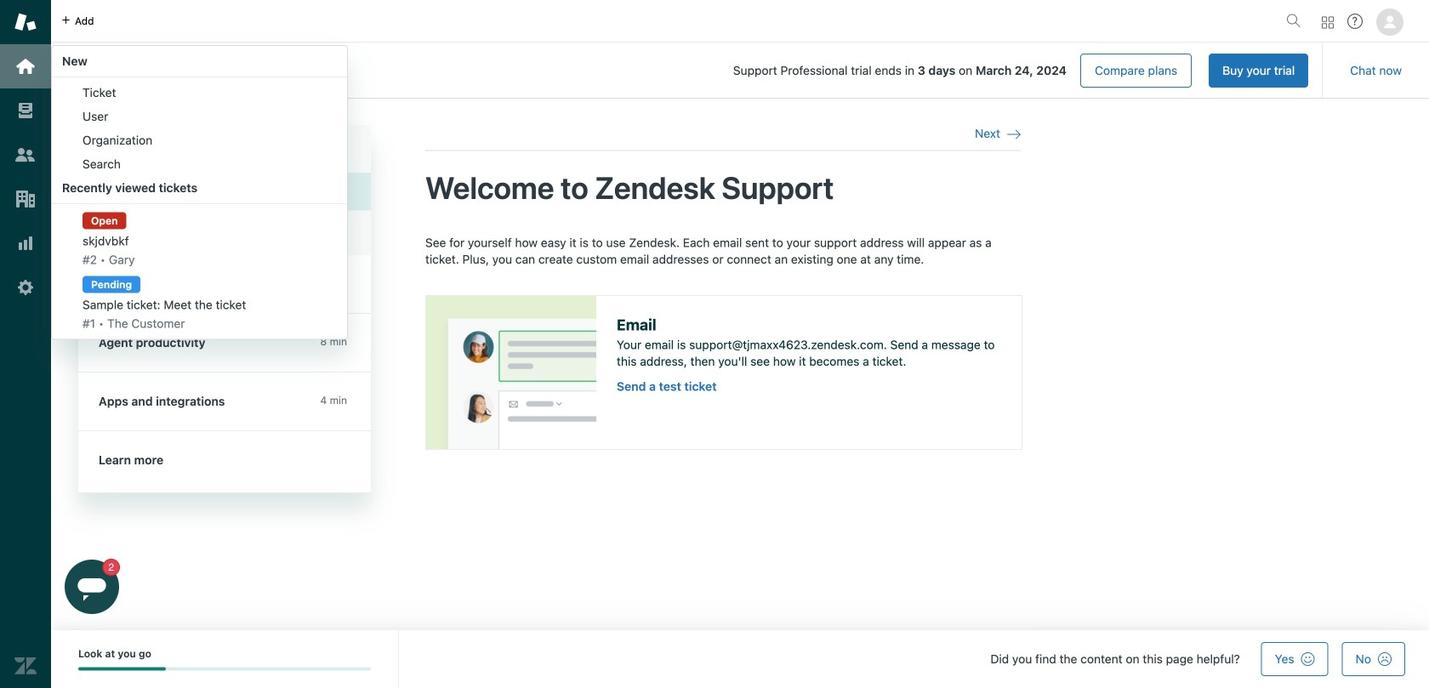 Task type: locate. For each thing, give the bounding box(es) containing it.
heading
[[78, 125, 371, 173]]

tab
[[191, 66, 299, 98]]

progress bar
[[78, 667, 371, 671]]

3 menu item from the top
[[52, 128, 347, 152]]

menu item
[[52, 81, 347, 105], [52, 105, 347, 128], [52, 128, 347, 152], [52, 152, 347, 176], [52, 208, 347, 272], [52, 272, 347, 336]]

2 menu item from the top
[[52, 105, 347, 128]]

customers image
[[14, 144, 37, 166]]

5 menu item from the top
[[52, 208, 347, 272]]

example of email conversation inside of the ticketing system and the customer is asking the agent about reimbursement policy. image
[[426, 296, 596, 449]]

zendesk products image
[[1322, 17, 1334, 28]]

reporting image
[[14, 232, 37, 254]]

views image
[[14, 100, 37, 122]]

menu
[[51, 45, 348, 340]]

tab list
[[78, 66, 299, 98]]

zendesk support image
[[14, 11, 37, 33]]

organizations image
[[14, 188, 37, 210]]

get started image
[[14, 55, 37, 77]]



Task type: describe. For each thing, give the bounding box(es) containing it.
4 menu item from the top
[[52, 152, 347, 176]]

1 menu item from the top
[[52, 81, 347, 105]]

6 menu item from the top
[[52, 272, 347, 336]]

get help image
[[1348, 14, 1363, 29]]

admin image
[[14, 276, 37, 299]]

main element
[[0, 0, 51, 688]]

March 24, 2024 text field
[[976, 63, 1067, 77]]

zendesk image
[[14, 655, 37, 677]]



